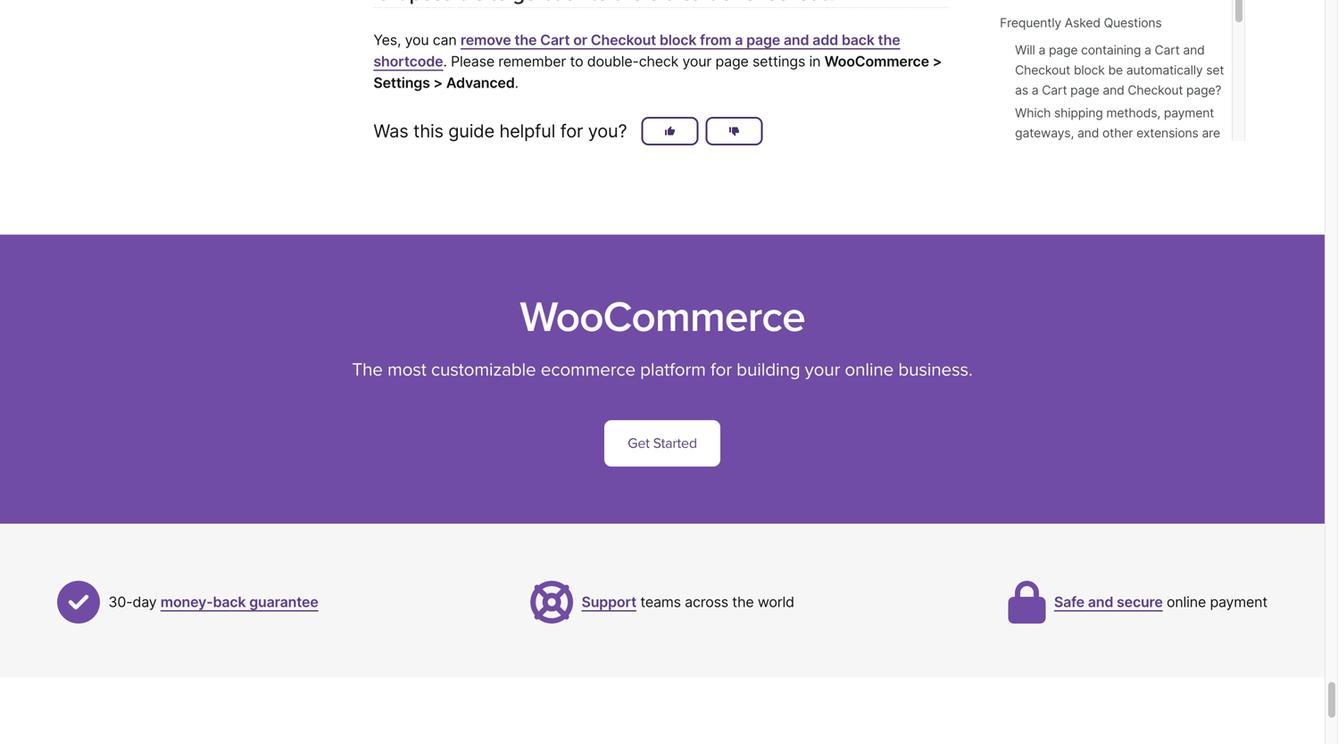 Task type: describe. For each thing, give the bounding box(es) containing it.
secure
[[1117, 594, 1163, 611]]

get started
[[628, 435, 697, 452]]

back inside remove the cart or checkout block from a page and add back the shortcode
[[842, 31, 875, 49]]

will a page containing a cart and checkout block be automatically set as a cart page and checkout page? which shipping methods, payment gateways, and other extensions are supported?
[[1015, 42, 1224, 161]]

remember
[[498, 53, 566, 70]]

methods,
[[1107, 105, 1161, 120]]

safe and secure online payment
[[1054, 594, 1268, 611]]

0 horizontal spatial for
[[560, 120, 583, 142]]

and down "shipping"
[[1078, 125, 1099, 141]]

2 horizontal spatial the
[[878, 31, 901, 49]]

cart inside remove the cart or checkout block from a page and add back the shortcode
[[540, 31, 570, 49]]

remove the cart or checkout block from a page and add back the shortcode link
[[374, 31, 901, 70]]

extensions
[[1137, 125, 1199, 141]]

will
[[1015, 42, 1035, 58]]

1 vertical spatial payment
[[1210, 594, 1268, 611]]

0 horizontal spatial back
[[213, 594, 246, 611]]

frequently asked questions link
[[1000, 15, 1162, 30]]

across
[[685, 594, 729, 611]]

a inside remove the cart or checkout block from a page and add back the shortcode
[[735, 31, 743, 49]]

vote up image
[[665, 125, 675, 137]]

ecommerce
[[541, 359, 636, 381]]

please
[[451, 53, 495, 70]]

and up automatically
[[1183, 42, 1205, 58]]

page down from
[[716, 53, 749, 70]]

support
[[582, 594, 637, 611]]

1 horizontal spatial cart
[[1042, 83, 1067, 98]]

support link
[[582, 594, 637, 611]]

double-
[[587, 53, 639, 70]]

world
[[758, 594, 795, 611]]

platform
[[640, 359, 706, 381]]

advanced
[[446, 74, 515, 91]]

day
[[133, 594, 157, 611]]

money-
[[161, 594, 213, 611]]

remove the cart or checkout block from a page and add back the shortcode
[[374, 31, 901, 70]]

asked
[[1065, 15, 1101, 30]]

1 horizontal spatial for
[[711, 359, 732, 381]]

can
[[433, 31, 457, 49]]

woocommerce > settings > advanced
[[374, 53, 942, 91]]

0 horizontal spatial the
[[515, 31, 537, 49]]

safe
[[1054, 594, 1085, 611]]

and right safe
[[1088, 594, 1114, 611]]

yes,
[[374, 31, 401, 49]]

0 horizontal spatial >
[[433, 74, 443, 91]]

support teams across the world
[[582, 594, 795, 611]]

settings
[[753, 53, 806, 70]]

a right will
[[1039, 42, 1046, 58]]

the
[[352, 359, 383, 381]]

30-
[[108, 594, 133, 611]]

frequently
[[1000, 15, 1062, 30]]

helpful
[[499, 120, 556, 142]]

30-day money-back guarantee
[[108, 594, 318, 611]]

business.
[[898, 359, 973, 381]]

are
[[1202, 125, 1220, 141]]

checkout inside remove the cart or checkout block from a page and add back the shortcode
[[591, 31, 656, 49]]

from
[[700, 31, 732, 49]]

2 horizontal spatial cart
[[1155, 42, 1180, 58]]

teams
[[640, 594, 681, 611]]

you?
[[588, 120, 627, 142]]

remove
[[461, 31, 511, 49]]

vote down image
[[729, 125, 740, 137]]

1 horizontal spatial the
[[732, 594, 754, 611]]

will a page containing a cart and checkout block be automatically set as a cart page and checkout page? link
[[1015, 42, 1224, 98]]

page inside remove the cart or checkout block from a page and add back the shortcode
[[747, 31, 780, 49]]

questions
[[1104, 15, 1162, 30]]

other
[[1103, 125, 1133, 141]]

1 vertical spatial your
[[805, 359, 840, 381]]

1 horizontal spatial online
[[1167, 594, 1206, 611]]

in
[[809, 53, 821, 70]]

to
[[570, 53, 583, 70]]



Task type: locate. For each thing, give the bounding box(es) containing it.
1 horizontal spatial block
[[1074, 62, 1105, 78]]

woocommerce up 'the most customizable ecommerce platform for building your online business.'
[[520, 292, 805, 343]]

0 vertical spatial payment
[[1164, 105, 1214, 120]]

check
[[639, 53, 679, 70]]

be
[[1108, 62, 1123, 78]]

set
[[1206, 62, 1224, 78]]

0 horizontal spatial .
[[443, 53, 447, 70]]

which
[[1015, 105, 1051, 120]]

or
[[573, 31, 587, 49]]

the right add
[[878, 31, 901, 49]]

>
[[933, 53, 942, 70], [433, 74, 443, 91]]

your right building
[[805, 359, 840, 381]]

. for . please remember to double-check your page settings in
[[443, 53, 447, 70]]

and up settings
[[784, 31, 809, 49]]

online right secure
[[1167, 594, 1206, 611]]

1 horizontal spatial woocommerce
[[825, 53, 929, 70]]

.
[[443, 53, 447, 70], [515, 74, 519, 91]]

supported?
[[1015, 145, 1081, 161]]

building
[[737, 359, 800, 381]]

a right as
[[1032, 83, 1039, 98]]

0 horizontal spatial block
[[660, 31, 697, 49]]

and inside remove the cart or checkout block from a page and add back the shortcode
[[784, 31, 809, 49]]

page up settings
[[747, 31, 780, 49]]

1 vertical spatial checkout
[[1015, 62, 1071, 78]]

gateways,
[[1015, 125, 1074, 141]]

most
[[387, 359, 427, 381]]

woocommerce for woocommerce > settings > advanced
[[825, 53, 929, 70]]

cart left or
[[540, 31, 570, 49]]

1 horizontal spatial >
[[933, 53, 942, 70]]

0 horizontal spatial woocommerce
[[520, 292, 805, 343]]

1 vertical spatial for
[[711, 359, 732, 381]]

yes, you can
[[374, 31, 461, 49]]

and down be
[[1103, 83, 1125, 98]]

checkout down automatically
[[1128, 83, 1183, 98]]

0 horizontal spatial cart
[[540, 31, 570, 49]]

0 vertical spatial for
[[560, 120, 583, 142]]

you
[[405, 31, 429, 49]]

1 vertical spatial woocommerce
[[520, 292, 805, 343]]

0 horizontal spatial checkout
[[591, 31, 656, 49]]

started
[[653, 435, 697, 452]]

cart up automatically
[[1155, 42, 1180, 58]]

page?
[[1187, 83, 1222, 98]]

get started link
[[605, 421, 720, 467]]

> left will
[[933, 53, 942, 70]]

2 vertical spatial checkout
[[1128, 83, 1183, 98]]

your down from
[[683, 53, 712, 70]]

0 vertical spatial online
[[845, 359, 894, 381]]

1 vertical spatial back
[[213, 594, 246, 611]]

back
[[842, 31, 875, 49], [213, 594, 246, 611]]

page down frequently asked questions link
[[1049, 42, 1078, 58]]

online left business.
[[845, 359, 894, 381]]

checkout
[[591, 31, 656, 49], [1015, 62, 1071, 78], [1128, 83, 1183, 98]]

1 horizontal spatial .
[[515, 74, 519, 91]]

payment
[[1164, 105, 1214, 120], [1210, 594, 1268, 611]]

add
[[813, 31, 838, 49]]

payment inside "will a page containing a cart and checkout block be automatically set as a cart page and checkout page? which shipping methods, payment gateways, and other extensions are supported?"
[[1164, 105, 1214, 120]]

1 vertical spatial block
[[1074, 62, 1105, 78]]

guide
[[448, 120, 495, 142]]

which shipping methods, payment gateways, and other extensions are supported? link
[[1015, 105, 1220, 161]]

. down can
[[443, 53, 447, 70]]

block up the check
[[660, 31, 697, 49]]

as
[[1015, 83, 1029, 98]]

online
[[845, 359, 894, 381], [1167, 594, 1206, 611]]

the left world
[[732, 594, 754, 611]]

the
[[515, 31, 537, 49], [878, 31, 901, 49], [732, 594, 754, 611]]

and
[[784, 31, 809, 49], [1183, 42, 1205, 58], [1103, 83, 1125, 98], [1078, 125, 1099, 141], [1088, 594, 1114, 611]]

a up automatically
[[1145, 42, 1152, 58]]

. please remember to double-check your page settings in
[[443, 53, 825, 70]]

1 vertical spatial .
[[515, 74, 519, 91]]

automatically
[[1127, 62, 1203, 78]]

cart up "which" on the top
[[1042, 83, 1067, 98]]

back left guarantee
[[213, 594, 246, 611]]

back right add
[[842, 31, 875, 49]]

customizable
[[431, 359, 536, 381]]

safe and secure link
[[1054, 594, 1163, 611]]

containing
[[1081, 42, 1141, 58]]

checkout down will
[[1015, 62, 1071, 78]]

get
[[628, 435, 650, 452]]

block inside "will a page containing a cart and checkout block be automatically set as a cart page and checkout page? which shipping methods, payment gateways, and other extensions are supported?"
[[1074, 62, 1105, 78]]

this
[[413, 120, 444, 142]]

was
[[374, 120, 409, 142]]

for left you? on the left of the page
[[560, 120, 583, 142]]

for left building
[[711, 359, 732, 381]]

1 horizontal spatial checkout
[[1015, 62, 1071, 78]]

for
[[560, 120, 583, 142], [711, 359, 732, 381]]

2 horizontal spatial checkout
[[1128, 83, 1183, 98]]

1 vertical spatial online
[[1167, 594, 1206, 611]]

woocommerce for woocommerce
[[520, 292, 805, 343]]

page
[[747, 31, 780, 49], [1049, 42, 1078, 58], [716, 53, 749, 70], [1071, 83, 1100, 98]]

the most customizable ecommerce platform for building your online business.
[[352, 359, 973, 381]]

0 vertical spatial >
[[933, 53, 942, 70]]

woocommerce inside woocommerce > settings > advanced
[[825, 53, 929, 70]]

0 vertical spatial checkout
[[591, 31, 656, 49]]

0 vertical spatial .
[[443, 53, 447, 70]]

guarantee
[[249, 594, 318, 611]]

was this guide helpful for you?
[[374, 120, 627, 142]]

> right settings
[[433, 74, 443, 91]]

0 horizontal spatial online
[[845, 359, 894, 381]]

cart
[[540, 31, 570, 49], [1155, 42, 1180, 58], [1042, 83, 1067, 98]]

block
[[660, 31, 697, 49], [1074, 62, 1105, 78]]

1 horizontal spatial your
[[805, 359, 840, 381]]

the up remember
[[515, 31, 537, 49]]

0 horizontal spatial your
[[683, 53, 712, 70]]

settings
[[374, 74, 430, 91]]

. down remember
[[515, 74, 519, 91]]

shipping
[[1054, 105, 1103, 120]]

1 vertical spatial >
[[433, 74, 443, 91]]

. for .
[[515, 74, 519, 91]]

1 horizontal spatial back
[[842, 31, 875, 49]]

a
[[735, 31, 743, 49], [1039, 42, 1046, 58], [1145, 42, 1152, 58], [1032, 83, 1039, 98]]

shortcode
[[374, 53, 443, 70]]

your
[[683, 53, 712, 70], [805, 359, 840, 381]]

0 vertical spatial woocommerce
[[825, 53, 929, 70]]

checkout up double-
[[591, 31, 656, 49]]

0 vertical spatial block
[[660, 31, 697, 49]]

block inside remove the cart or checkout block from a page and add back the shortcode
[[660, 31, 697, 49]]

0 vertical spatial your
[[683, 53, 712, 70]]

money-back guarantee link
[[161, 594, 318, 611]]

0 vertical spatial back
[[842, 31, 875, 49]]

a right from
[[735, 31, 743, 49]]

page up "shipping"
[[1071, 83, 1100, 98]]

woocommerce down add
[[825, 53, 929, 70]]

block left be
[[1074, 62, 1105, 78]]

frequently asked questions
[[1000, 15, 1162, 30]]

woocommerce
[[825, 53, 929, 70], [520, 292, 805, 343]]



Task type: vqa. For each thing, say whether or not it's contained in the screenshot.
the right back
yes



